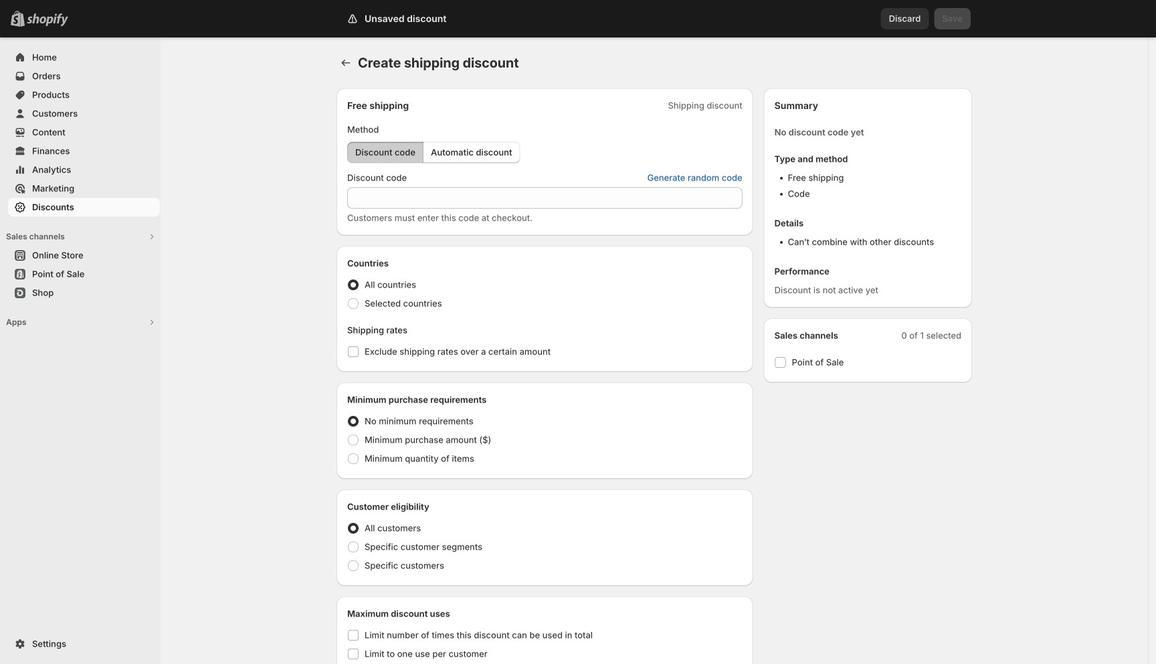 Task type: locate. For each thing, give the bounding box(es) containing it.
shopify image
[[27, 13, 68, 27]]

None text field
[[347, 187, 743, 209]]



Task type: vqa. For each thing, say whether or not it's contained in the screenshot.
text field
yes



